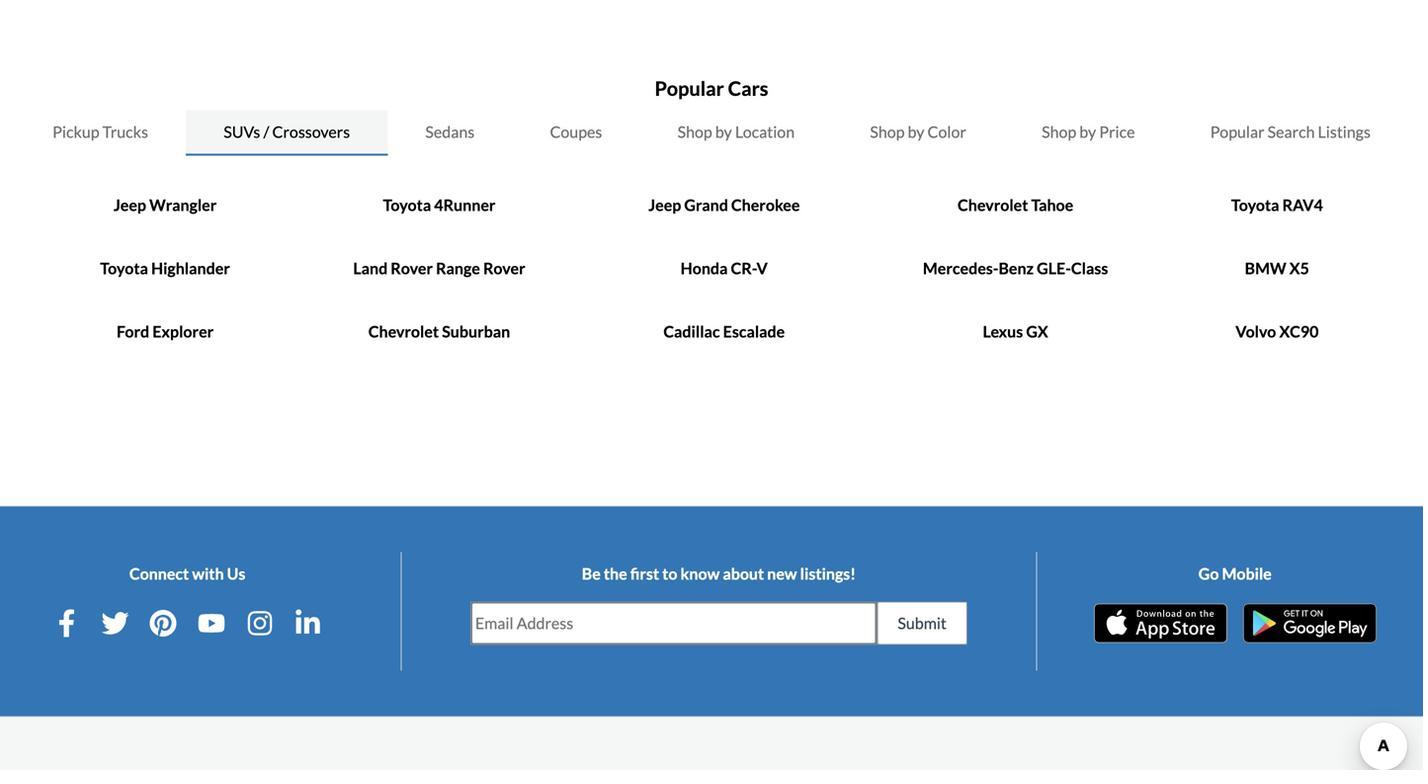 Task type: locate. For each thing, give the bounding box(es) containing it.
search
[[1268, 122, 1315, 141]]

chevrolet
[[958, 195, 1029, 214], [369, 322, 439, 341]]

coupes
[[550, 122, 602, 141]]

1 horizontal spatial by
[[908, 122, 925, 141]]

escalade
[[723, 322, 785, 341]]

1 shop from the left
[[678, 122, 713, 141]]

land rover range rover
[[353, 258, 526, 278]]

cadillac
[[664, 322, 720, 341]]

0 vertical spatial chevrolet
[[958, 195, 1029, 214]]

us
[[227, 564, 246, 583]]

highlander
[[151, 258, 230, 278]]

location
[[735, 122, 795, 141]]

jeep left grand
[[649, 195, 681, 214]]

chevrolet suburban
[[369, 322, 510, 341]]

chevrolet suburban link
[[369, 322, 510, 341]]

toyota left 4runner
[[383, 195, 431, 214]]

by left price
[[1080, 122, 1097, 141]]

3 by from the left
[[1080, 122, 1097, 141]]

0 horizontal spatial popular
[[655, 77, 724, 100]]

chevrolet tahoe link
[[958, 195, 1074, 214]]

1 by from the left
[[716, 122, 732, 141]]

class
[[1072, 258, 1109, 278]]

2 horizontal spatial by
[[1080, 122, 1097, 141]]

land rover range rover link
[[353, 258, 526, 278]]

popular search listings
[[1211, 122, 1371, 141]]

instagram image
[[246, 609, 274, 637]]

rav4
[[1283, 195, 1323, 214]]

toyota
[[383, 195, 431, 214], [1232, 195, 1280, 214], [100, 258, 148, 278]]

jeep grand cherokee link
[[649, 195, 800, 214]]

shop left price
[[1042, 122, 1077, 141]]

download on the app store image
[[1094, 604, 1228, 643]]

toyota 4runner
[[383, 195, 496, 214]]

pinterest image
[[149, 609, 177, 637]]

x5
[[1290, 258, 1310, 278]]

first
[[630, 564, 659, 583]]

2 horizontal spatial shop
[[1042, 122, 1077, 141]]

by left color
[[908, 122, 925, 141]]

range
[[436, 258, 480, 278]]

1 horizontal spatial popular
[[1211, 122, 1265, 141]]

shop for shop by location
[[678, 122, 713, 141]]

bmw x5
[[1245, 258, 1310, 278]]

rover right range
[[483, 258, 526, 278]]

by left location
[[716, 122, 732, 141]]

cadillac escalade link
[[664, 322, 785, 341]]

shop
[[678, 122, 713, 141], [870, 122, 905, 141], [1042, 122, 1077, 141]]

new
[[767, 564, 797, 583]]

color
[[928, 122, 967, 141]]

0 horizontal spatial shop
[[678, 122, 713, 141]]

popular left cars
[[655, 77, 724, 100]]

chevrolet left tahoe
[[958, 195, 1029, 214]]

2 shop from the left
[[870, 122, 905, 141]]

toyota up ford
[[100, 258, 148, 278]]

suburban
[[442, 322, 510, 341]]

linkedin image
[[294, 609, 322, 637]]

toyota rav4 link
[[1232, 195, 1323, 214]]

1 horizontal spatial shop
[[870, 122, 905, 141]]

0 horizontal spatial chevrolet
[[369, 322, 439, 341]]

2 horizontal spatial toyota
[[1232, 195, 1280, 214]]

rover right land
[[391, 258, 433, 278]]

benz
[[999, 258, 1034, 278]]

bmw x5 link
[[1245, 258, 1310, 278]]

submit
[[898, 613, 947, 633]]

pickup trucks
[[53, 122, 148, 141]]

to
[[663, 564, 678, 583]]

/
[[263, 122, 269, 141]]

shop down the popular cars
[[678, 122, 713, 141]]

about
[[723, 564, 764, 583]]

0 vertical spatial popular
[[655, 77, 724, 100]]

2 rover from the left
[[483, 258, 526, 278]]

2 jeep from the left
[[649, 195, 681, 214]]

connect with us
[[129, 564, 246, 583]]

1 vertical spatial chevrolet
[[369, 322, 439, 341]]

connect
[[129, 564, 189, 583]]

lexus gx
[[983, 322, 1049, 341]]

be
[[582, 564, 601, 583]]

lexus
[[983, 322, 1023, 341]]

1 vertical spatial popular
[[1211, 122, 1265, 141]]

by for color
[[908, 122, 925, 141]]

0 horizontal spatial rover
[[391, 258, 433, 278]]

shop by price
[[1042, 122, 1135, 141]]

1 horizontal spatial chevrolet
[[958, 195, 1029, 214]]

crossovers
[[272, 122, 350, 141]]

gle-
[[1037, 258, 1072, 278]]

by
[[716, 122, 732, 141], [908, 122, 925, 141], [1080, 122, 1097, 141]]

0 horizontal spatial jeep
[[114, 195, 146, 214]]

be the first to know about new listings!
[[582, 564, 856, 583]]

toyota left rav4
[[1232, 195, 1280, 214]]

explorer
[[152, 322, 214, 341]]

2 by from the left
[[908, 122, 925, 141]]

submit button
[[877, 602, 968, 645]]

rover
[[391, 258, 433, 278], [483, 258, 526, 278]]

1 horizontal spatial rover
[[483, 258, 526, 278]]

popular
[[655, 77, 724, 100], [1211, 122, 1265, 141]]

0 horizontal spatial by
[[716, 122, 732, 141]]

jeep left wrangler
[[114, 195, 146, 214]]

1 horizontal spatial jeep
[[649, 195, 681, 214]]

chevrolet down land
[[369, 322, 439, 341]]

1 horizontal spatial toyota
[[383, 195, 431, 214]]

ford explorer
[[117, 322, 214, 341]]

popular for popular cars
[[655, 77, 724, 100]]

volvo xc90
[[1236, 322, 1319, 341]]

jeep wrangler link
[[114, 195, 217, 214]]

4runner
[[434, 195, 496, 214]]

1 jeep from the left
[[114, 195, 146, 214]]

toyota 4runner link
[[383, 195, 496, 214]]

shop left color
[[870, 122, 905, 141]]

jeep
[[114, 195, 146, 214], [649, 195, 681, 214]]

3 shop from the left
[[1042, 122, 1077, 141]]

0 horizontal spatial toyota
[[100, 258, 148, 278]]

popular left search
[[1211, 122, 1265, 141]]

suvs
[[224, 122, 260, 141]]

shop for shop by color
[[870, 122, 905, 141]]

jeep wrangler
[[114, 195, 217, 214]]

with
[[192, 564, 224, 583]]



Task type: describe. For each thing, give the bounding box(es) containing it.
toyota for toyota rav4
[[1232, 195, 1280, 214]]

lexus gx link
[[983, 322, 1049, 341]]

honda
[[681, 258, 728, 278]]

xc90
[[1280, 322, 1319, 341]]

mobile
[[1222, 564, 1272, 583]]

pickup
[[53, 122, 99, 141]]

land
[[353, 258, 388, 278]]

Email Address email field
[[471, 603, 876, 644]]

mercedes-benz gle-class
[[923, 258, 1109, 278]]

listings
[[1318, 122, 1371, 141]]

jeep grand cherokee
[[649, 195, 800, 214]]

go mobile
[[1199, 564, 1272, 583]]

chevrolet for chevrolet tahoe
[[958, 195, 1029, 214]]

popular cars
[[655, 77, 769, 100]]

twitter image
[[101, 609, 129, 637]]

v
[[757, 258, 768, 278]]

ford
[[117, 322, 149, 341]]

jeep for jeep grand cherokee
[[649, 195, 681, 214]]

toyota highlander
[[100, 258, 230, 278]]

cherokee
[[732, 195, 800, 214]]

listings!
[[800, 564, 856, 583]]

the
[[604, 564, 627, 583]]

price
[[1100, 122, 1135, 141]]

shop for shop by price
[[1042, 122, 1077, 141]]

toyota for toyota highlander
[[100, 258, 148, 278]]

sedans
[[426, 122, 475, 141]]

wrangler
[[149, 195, 217, 214]]

toyota rav4
[[1232, 195, 1323, 214]]

toyota highlander link
[[100, 258, 230, 278]]

suvs / crossovers
[[224, 122, 350, 141]]

honda cr-v link
[[681, 258, 768, 278]]

tahoe
[[1032, 195, 1074, 214]]

mercedes-benz gle-class link
[[923, 258, 1109, 278]]

chevrolet for chevrolet suburban
[[369, 322, 439, 341]]

shop by color
[[870, 122, 967, 141]]

ford explorer link
[[117, 322, 214, 341]]

know
[[681, 564, 720, 583]]

cars
[[728, 77, 769, 100]]

trucks
[[102, 122, 148, 141]]

bmw
[[1245, 258, 1287, 278]]

chevrolet tahoe
[[958, 195, 1074, 214]]

by for price
[[1080, 122, 1097, 141]]

go
[[1199, 564, 1219, 583]]

shop by location
[[678, 122, 795, 141]]

gx
[[1027, 322, 1049, 341]]

facebook image
[[53, 609, 81, 637]]

cadillac escalade
[[664, 322, 785, 341]]

1 rover from the left
[[391, 258, 433, 278]]

honda cr-v
[[681, 258, 768, 278]]

cr-
[[731, 258, 757, 278]]

grand
[[684, 195, 728, 214]]

volvo
[[1236, 322, 1277, 341]]

by for location
[[716, 122, 732, 141]]

volvo xc90 link
[[1236, 322, 1319, 341]]

toyota for toyota 4runner
[[383, 195, 431, 214]]

popular for popular search listings
[[1211, 122, 1265, 141]]

youtube image
[[198, 609, 225, 637]]

mercedes-
[[923, 258, 999, 278]]

jeep for jeep wrangler
[[114, 195, 146, 214]]

get it on google play image
[[1243, 604, 1377, 643]]



Task type: vqa. For each thing, say whether or not it's contained in the screenshot.
Shop by Location
yes



